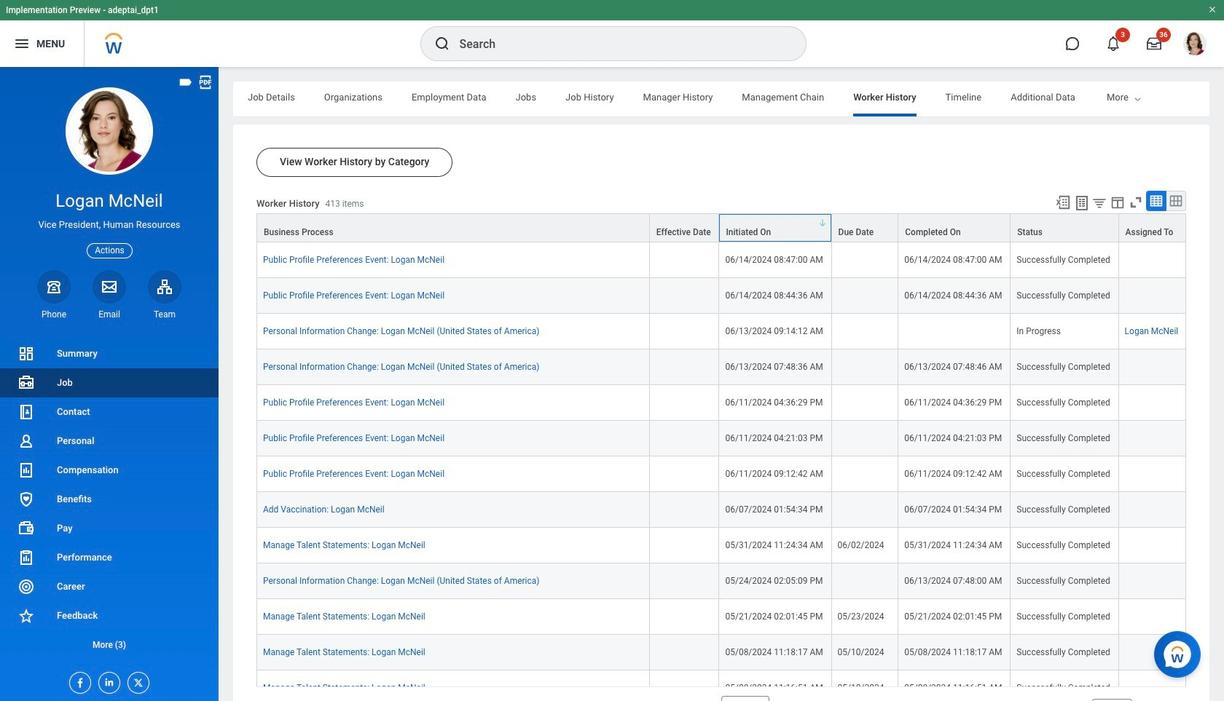 Task type: locate. For each thing, give the bounding box(es) containing it.
compensation image
[[17, 462, 35, 480]]

11 row from the top
[[257, 564, 1186, 600]]

4 row from the top
[[257, 314, 1186, 350]]

tag image
[[178, 74, 194, 90]]

banner
[[0, 0, 1224, 67]]

toolbar
[[1049, 191, 1186, 214]]

7 row from the top
[[257, 421, 1186, 457]]

1 row from the top
[[257, 214, 1186, 243]]

8 row from the top
[[257, 457, 1186, 493]]

2 row from the top
[[257, 243, 1186, 278]]

row
[[257, 214, 1186, 243], [257, 243, 1186, 278], [257, 278, 1186, 314], [257, 314, 1186, 350], [257, 350, 1186, 386], [257, 386, 1186, 421], [257, 421, 1186, 457], [257, 457, 1186, 493], [257, 493, 1186, 528], [257, 528, 1186, 564], [257, 564, 1186, 600], [257, 600, 1186, 636], [257, 636, 1186, 671], [257, 671, 1186, 702]]

pay image
[[17, 520, 35, 538]]

list
[[0, 340, 219, 660]]

personal image
[[17, 433, 35, 450]]

select to filter grid data image
[[1092, 195, 1108, 211]]

expand table image
[[1169, 194, 1184, 208]]

contact image
[[17, 404, 35, 421]]

Search Workday  search field
[[459, 28, 776, 60]]

tab list
[[233, 82, 1224, 117]]

arrow down image
[[818, 219, 827, 227]]

search image
[[433, 35, 451, 52]]

6 row from the top
[[257, 386, 1186, 421]]

job image
[[17, 375, 35, 392]]

profile logan mcneil image
[[1184, 32, 1207, 58]]

items per page element
[[642, 688, 769, 702]]

close environment banner image
[[1208, 5, 1217, 14]]

cell
[[650, 243, 720, 278], [832, 243, 899, 278], [1119, 243, 1186, 278], [650, 278, 720, 314], [832, 278, 899, 314], [1119, 278, 1186, 314], [650, 314, 720, 350], [832, 314, 899, 350], [899, 314, 1011, 350], [650, 350, 720, 386], [832, 350, 899, 386], [1119, 350, 1186, 386], [650, 386, 720, 421], [832, 386, 899, 421], [1119, 386, 1186, 421], [650, 421, 720, 457], [832, 421, 899, 457], [1119, 421, 1186, 457], [650, 457, 720, 493], [832, 457, 899, 493], [1119, 457, 1186, 493], [650, 493, 720, 528], [832, 493, 899, 528], [1119, 493, 1186, 528], [650, 528, 720, 564], [1119, 528, 1186, 564], [650, 564, 720, 600], [832, 564, 899, 600], [1119, 564, 1186, 600], [650, 600, 720, 636], [1119, 600, 1186, 636], [650, 636, 720, 671], [1119, 636, 1186, 671], [650, 671, 720, 702], [1119, 671, 1186, 702]]

performance image
[[17, 549, 35, 567]]

summary image
[[17, 345, 35, 363]]

email logan mcneil element
[[93, 309, 126, 321]]

3 row from the top
[[257, 278, 1186, 314]]

Go to page number text field
[[1092, 700, 1132, 702]]

notifications large image
[[1106, 36, 1121, 51]]

view printable version (pdf) image
[[197, 74, 214, 90]]



Task type: vqa. For each thing, say whether or not it's contained in the screenshot.
x icon
yes



Task type: describe. For each thing, give the bounding box(es) containing it.
14 row from the top
[[257, 671, 1186, 702]]

Choose an option text field
[[721, 697, 769, 702]]

phone logan mcneil element
[[37, 309, 71, 321]]

export to worksheets image
[[1073, 195, 1091, 212]]

facebook image
[[70, 673, 86, 689]]

linkedin image
[[99, 673, 115, 689]]

5 row from the top
[[257, 350, 1186, 386]]

phone image
[[44, 278, 64, 296]]

mail image
[[101, 278, 118, 296]]

fullscreen image
[[1128, 195, 1144, 211]]

benefits image
[[17, 491, 35, 509]]

13 row from the top
[[257, 636, 1186, 671]]

feedback image
[[17, 608, 35, 625]]

export to excel image
[[1055, 195, 1071, 211]]

career image
[[17, 579, 35, 596]]

click to view/edit grid preferences image
[[1110, 195, 1126, 211]]

table image
[[1149, 194, 1164, 208]]

inbox large image
[[1147, 36, 1162, 51]]

9 row from the top
[[257, 493, 1186, 528]]

justify image
[[13, 35, 31, 52]]

12 row from the top
[[257, 600, 1186, 636]]

10 row from the top
[[257, 528, 1186, 564]]

team logan mcneil element
[[148, 309, 181, 321]]

x image
[[128, 673, 144, 689]]

view team image
[[156, 278, 173, 296]]

navigation pane region
[[0, 67, 219, 702]]



